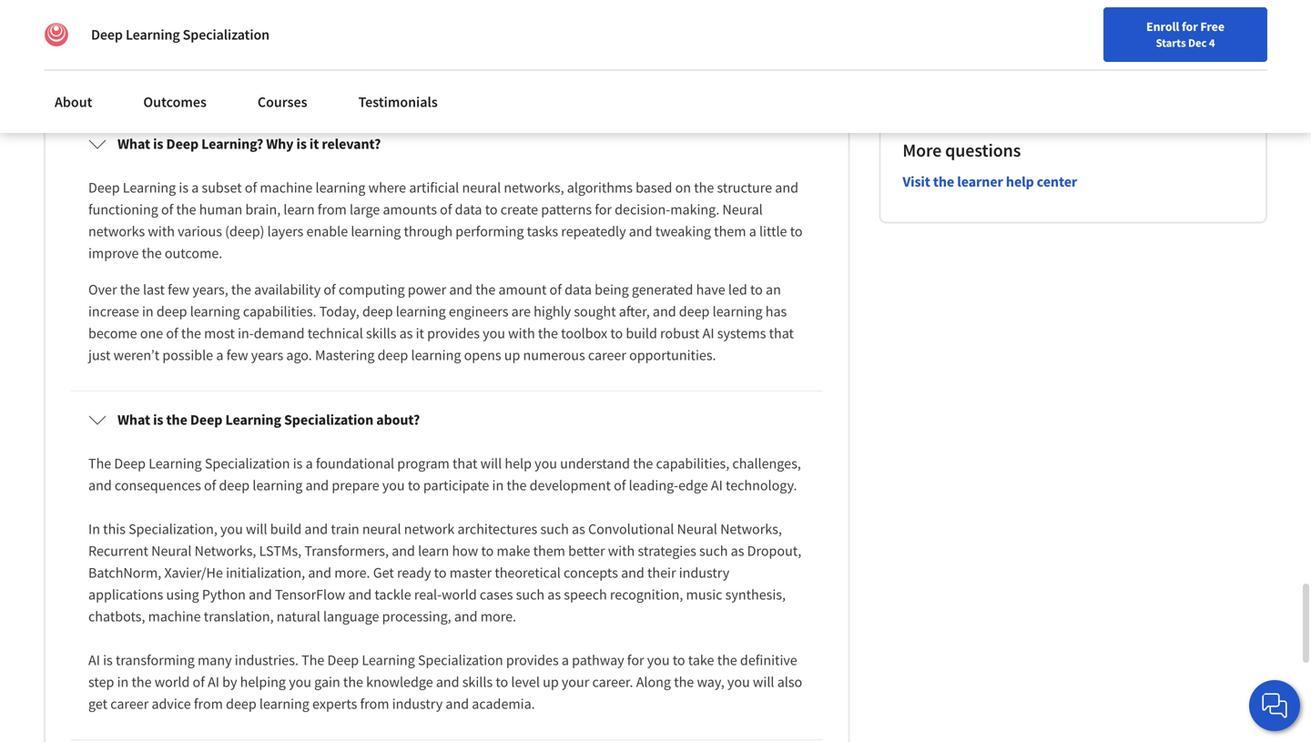 Task type: describe. For each thing, give the bounding box(es) containing it.
learning down large
[[351, 222, 401, 240]]

improve
[[88, 244, 139, 262]]

deep inside what is deep learning? why is it relevant? dropdown button
[[166, 135, 199, 153]]

increase
[[88, 302, 139, 320]]

where
[[369, 178, 406, 197]]

why
[[266, 135, 294, 153]]

learning up consequences
[[149, 454, 202, 473]]

1 vertical spatial will
[[246, 520, 267, 538]]

create
[[501, 200, 538, 218]]

speech
[[564, 586, 607, 604]]

how
[[452, 542, 478, 560]]

you left gain
[[289, 673, 311, 691]]

of down the many
[[193, 673, 205, 691]]

learning inside deep learning is a subset of machine learning where artificial neural networks, algorithms based on the structure and functioning of the human brain, learn from large amounts of data to create patterns for decision-making. neural networks with various (deep) layers enable learning through performing tasks repeatedly and tweaking them a little to improve the outcome.
[[123, 178, 176, 197]]

english
[[1016, 57, 1060, 75]]

most
[[204, 324, 235, 342]]

the left "way,"
[[674, 673, 694, 691]]

0 vertical spatial networks,
[[721, 520, 782, 538]]

and down decision-
[[629, 222, 653, 240]]

network
[[404, 520, 455, 538]]

the down highly
[[538, 324, 558, 342]]

the up engineers
[[476, 280, 496, 299]]

frequently asked questions
[[44, 27, 342, 59]]

architectures
[[458, 520, 538, 538]]

train
[[331, 520, 359, 538]]

master
[[450, 564, 492, 582]]

0 horizontal spatial questions
[[236, 27, 342, 59]]

that inside over the last few years, the availability of computing power and the amount of data being generated have led to an increase in deep learning capabilities. today, deep learning engineers are highly sought after, and deep learning has become one of the most in-demand technical skills as it provides you with the toolbox to build robust ai systems that just weren't possible a few years ago. mastering deep learning opens up numerous career opportunities.
[[769, 324, 794, 342]]

knowledge
[[366, 673, 433, 691]]

deep up robust
[[679, 302, 710, 320]]

tackle
[[375, 586, 411, 604]]

more
[[903, 139, 942, 162]]

collapsed list
[[67, 112, 826, 742]]

learning left opens
[[411, 346, 461, 364]]

and up language
[[348, 586, 372, 604]]

2 vertical spatial such
[[516, 586, 545, 604]]

learn inside deep learning is a subset of machine learning where artificial neural networks, algorithms based on the structure and functioning of the human brain, learn from large amounts of data to create patterns for decision-making. neural networks with various (deep) layers enable learning through performing tasks repeatedly and tweaking them a little to improve the outcome.
[[284, 200, 315, 218]]

and right structure
[[775, 178, 799, 197]]

convolutional
[[588, 520, 674, 538]]

technology.
[[726, 476, 797, 494]]

to left an
[[750, 280, 763, 299]]

the up leading-
[[633, 454, 653, 473]]

and down master
[[454, 607, 478, 626]]

0 horizontal spatial more.
[[335, 564, 370, 582]]

learning up lstms, on the left bottom of page
[[253, 476, 303, 494]]

2 vertical spatial will
[[753, 673, 775, 691]]

you down program
[[382, 476, 405, 494]]

deep down last
[[157, 302, 187, 320]]

capabilities,
[[656, 454, 730, 473]]

machine inside deep learning is a subset of machine learning where artificial neural networks, algorithms based on the structure and functioning of the human brain, learn from large amounts of data to create patterns for decision-making. neural networks with various (deep) layers enable learning through performing tasks repeatedly and tweaking them a little to improve the outcome.
[[260, 178, 313, 197]]

deep down what is the deep learning specialization about?
[[219, 476, 250, 494]]

and down initialization,
[[249, 586, 272, 604]]

real-
[[414, 586, 442, 604]]

a left subset
[[191, 178, 199, 197]]

as left dropout,
[[731, 542, 745, 560]]

understand
[[560, 454, 630, 473]]

what is deep learning? why is it relevant? button
[[74, 118, 820, 169]]

to right 'little'
[[790, 222, 803, 240]]

testimonials link
[[348, 82, 449, 122]]

structure
[[717, 178, 772, 197]]

0 horizontal spatial in
[[117, 673, 129, 691]]

that inside the deep learning specialization is a foundational program that will help you understand the capabilities, challenges, and consequences of deep learning and prepare you to participate in the development of leading-edge ai technology. in this specialization, you will build and train neural network architectures such as convolutional neural networks, recurrent neural networks, lstms, transformers, and learn how to make them better with strategies such as dropout, batchnorm, xavier/he initialization, and more. get ready to master theoretical concepts and their industry applications using python and tensorflow and tackle real-world cases such as speech recognition, music synthesis, chatbots, machine translation, natural language processing, and more. ai is transforming many industries. the deep learning specialization provides a pathway for you to take the definitive step in the world of ai by helping you gain the knowledge and skills to level up your career. along the way, you will also get career advice from deep learning experts from industry and academia.
[[453, 454, 478, 473]]

the up architectures
[[507, 476, 527, 494]]

as left the speech
[[548, 586, 561, 604]]

with inside the deep learning specialization is a foundational program that will help you understand the capabilities, challenges, and consequences of deep learning and prepare you to participate in the development of leading-edge ai technology. in this specialization, you will build and train neural network architectures such as convolutional neural networks, recurrent neural networks, lstms, transformers, and learn how to make them better with strategies such as dropout, batchnorm, xavier/he initialization, and more. get ready to master theoretical concepts and their industry applications using python and tensorflow and tackle real-world cases such as speech recognition, music synthesis, chatbots, machine translation, natural language processing, and more. ai is transforming many industries. the deep learning specialization provides a pathway for you to take the definitive step in the world of ai by helping you gain the knowledge and skills to level up your career. along the way, you will also get career advice from deep learning experts from industry and academia.
[[608, 542, 635, 560]]

the left last
[[120, 280, 140, 299]]

weren't
[[114, 346, 160, 364]]

help inside the deep learning specialization is a foundational program that will help you understand the capabilities, challenges, and consequences of deep learning and prepare you to participate in the development of leading-edge ai technology. in this specialization, you will build and train neural network architectures such as convolutional neural networks, recurrent neural networks, lstms, transformers, and learn how to make them better with strategies such as dropout, batchnorm, xavier/he initialization, and more. get ready to master theoretical concepts and their industry applications using python and tensorflow and tackle real-world cases such as speech recognition, music synthesis, chatbots, machine translation, natural language processing, and more. ai is transforming many industries. the deep learning specialization provides a pathway for you to take the definitive step in the world of ai by helping you gain the knowledge and skills to level up your career. along the way, you will also get career advice from deep learning experts from industry and academia.
[[505, 454, 532, 473]]

of down understand on the left
[[614, 476, 626, 494]]

repeatedly
[[561, 222, 626, 240]]

deep up gain
[[327, 651, 359, 669]]

led
[[729, 280, 748, 299]]

for
[[29, 9, 49, 27]]

and left prepare at the bottom left
[[306, 476, 329, 494]]

is inside deep learning is a subset of machine learning where artificial neural networks, algorithms based on the structure and functioning of the human brain, learn from large amounts of data to create patterns for decision-making. neural networks with various (deep) layers enable learning through performing tasks repeatedly and tweaking them a little to improve the outcome.
[[179, 178, 189, 197]]

natural
[[277, 607, 320, 626]]

layers
[[267, 222, 304, 240]]

ai inside over the last few years, the availability of computing power and the amount of data being generated have led to an increase in deep learning capabilities. today, deep learning engineers are highly sought after, and deep learning has become one of the most in-demand technical skills as it provides you with the toolbox to build robust ai systems that just weren't possible a few years ago. mastering deep learning opens up numerous career opportunities.
[[703, 324, 715, 342]]

learning up large
[[316, 178, 366, 197]]

1 horizontal spatial industry
[[679, 564, 730, 582]]

to left take
[[673, 651, 685, 669]]

deeplearning.ai image
[[44, 22, 69, 47]]

from inside deep learning is a subset of machine learning where artificial neural networks, algorithms based on the structure and functioning of the human brain, learn from large amounts of data to create patterns for decision-making. neural networks with various (deep) layers enable learning through performing tasks repeatedly and tweaking them a little to improve the outcome.
[[318, 200, 347, 218]]

about link
[[44, 82, 103, 122]]

helping
[[240, 673, 286, 691]]

0 horizontal spatial industry
[[392, 695, 443, 713]]

and left the train
[[305, 520, 328, 538]]

over the last few years, the availability of computing power and the amount of data being generated have led to an increase in deep learning capabilities. today, deep learning engineers are highly sought after, and deep learning has become one of the most in-demand technical skills as it provides you with the toolbox to build robust ai systems that just weren't possible a few years ago. mastering deep learning opens up numerous career opportunities.
[[88, 280, 797, 364]]

just
[[88, 346, 111, 364]]

for individuals
[[29, 9, 121, 27]]

you up along
[[647, 651, 670, 669]]

the up possible
[[181, 324, 201, 342]]

tensorflow
[[275, 586, 345, 604]]

years
[[251, 346, 283, 364]]

asked
[[167, 27, 231, 59]]

skills inside over the last few years, the availability of computing power and the amount of data being generated have led to an increase in deep learning capabilities. today, deep learning engineers are highly sought after, and deep learning has become one of the most in-demand technical skills as it provides you with the toolbox to build robust ai systems that just weren't possible a few years ago. mastering deep learning opens up numerous career opportunities.
[[366, 324, 397, 342]]

highly
[[534, 302, 571, 320]]

specialization up outcomes link
[[183, 26, 270, 44]]

pathway
[[572, 651, 624, 669]]

many
[[198, 651, 232, 669]]

a left 'little'
[[749, 222, 757, 240]]

visit the learner help center link
[[903, 172, 1078, 191]]

them inside the deep learning specialization is a foundational program that will help you understand the capabilities, challenges, and consequences of deep learning and prepare you to participate in the development of leading-edge ai technology. in this specialization, you will build and train neural network architectures such as convolutional neural networks, recurrent neural networks, lstms, transformers, and learn how to make them better with strategies such as dropout, batchnorm, xavier/he initialization, and more. get ready to master theoretical concepts and their industry applications using python and tensorflow and tackle real-world cases such as speech recognition, music synthesis, chatbots, machine translation, natural language processing, and more. ai is transforming many industries. the deep learning specialization provides a pathway for you to take the definitive step in the world of ai by helping you gain the knowledge and skills to level up your career. along the way, you will also get career advice from deep learning experts from industry and academia.
[[533, 542, 566, 560]]

1 horizontal spatial the
[[302, 651, 325, 669]]

learning down power
[[396, 302, 446, 320]]

build inside over the last few years, the availability of computing power and the amount of data being generated have led to an increase in deep learning capabilities. today, deep learning engineers are highly sought after, and deep learning has become one of the most in-demand technical skills as it provides you with the toolbox to build robust ai systems that just weren't possible a few years ago. mastering deep learning opens up numerous career opportunities.
[[626, 324, 657, 342]]

deep learning specialization
[[91, 26, 270, 44]]

deep down 'by' at bottom left
[[226, 695, 257, 713]]

engineers
[[449, 302, 509, 320]]

career
[[939, 57, 974, 74]]

learn inside the deep learning specialization is a foundational program that will help you understand the capabilities, challenges, and consequences of deep learning and prepare you to participate in the development of leading-edge ai technology. in this specialization, you will build and train neural network architectures such as convolutional neural networks, recurrent neural networks, lstms, transformers, and learn how to make them better with strategies such as dropout, batchnorm, xavier/he initialization, and more. get ready to master theoretical concepts and their industry applications using python and tensorflow and tackle real-world cases such as speech recognition, music synthesis, chatbots, machine translation, natural language processing, and more. ai is transforming many industries. the deep learning specialization provides a pathway for you to take the definitive step in the world of ai by helping you gain the knowledge and skills to level up your career. along the way, you will also get career advice from deep learning experts from industry and academia.
[[418, 542, 449, 560]]

is down what is the deep learning specialization about?
[[293, 454, 303, 473]]

definitive
[[740, 651, 798, 669]]

and right knowledge
[[436, 673, 460, 691]]

demand
[[254, 324, 305, 342]]

the right gain
[[343, 673, 363, 691]]

prepare
[[332, 476, 379, 494]]

foundational
[[316, 454, 394, 473]]

sought
[[574, 302, 616, 320]]

1 vertical spatial few
[[226, 346, 248, 364]]

up inside over the last few years, the availability of computing power and the amount of data being generated have led to an increase in deep learning capabilities. today, deep learning engineers are highly sought after, and deep learning has become one of the most in-demand technical skills as it provides you with the toolbox to build robust ai systems that just weren't possible a few years ago. mastering deep learning opens up numerous career opportunities.
[[504, 346, 520, 364]]

is inside what is the deep learning specialization about? dropdown button
[[153, 411, 163, 429]]

career.
[[592, 673, 634, 691]]

leading-
[[629, 476, 679, 494]]

of right consequences
[[204, 476, 216, 494]]

today,
[[319, 302, 360, 320]]

deep learning is a subset of machine learning where artificial neural networks, algorithms based on the structure and functioning of the human brain, learn from large amounts of data to create patterns for decision-making. neural networks with various (deep) layers enable learning through performing tasks repeatedly and tweaking them a little to improve the outcome.
[[88, 178, 806, 262]]

for inside enroll for free starts dec 4
[[1182, 18, 1198, 35]]

and left academia.
[[446, 695, 469, 713]]

networks,
[[504, 178, 564, 197]]

of down artificial
[[440, 200, 452, 218]]

and up engineers
[[449, 280, 473, 299]]

learning up knowledge
[[362, 651, 415, 669]]

one
[[140, 324, 163, 342]]

0 horizontal spatial world
[[155, 673, 190, 691]]

edge
[[679, 476, 708, 494]]

functioning
[[88, 200, 158, 218]]

this
[[103, 520, 126, 538]]

specialization down what is the deep learning specialization about?
[[205, 454, 290, 473]]

ai left 'by' at bottom left
[[208, 673, 219, 691]]

of up today, in the top left of the page
[[324, 280, 336, 299]]

artificial
[[409, 178, 459, 197]]

and up ready
[[392, 542, 415, 560]]

neural inside deep learning is a subset of machine learning where artificial neural networks, algorithms based on the structure and functioning of the human brain, learn from large amounts of data to create patterns for decision-making. neural networks with various (deep) layers enable learning through performing tasks repeatedly and tweaking them a little to improve the outcome.
[[462, 178, 501, 197]]

the right on
[[694, 178, 714, 197]]

is down outcomes link
[[153, 135, 163, 153]]

data inside over the last few years, the availability of computing power and the amount of data being generated have led to an increase in deep learning capabilities. today, deep learning engineers are highly sought after, and deep learning has become one of the most in-demand technical skills as it provides you with the toolbox to build robust ai systems that just weren't possible a few years ago. mastering deep learning opens up numerous career opportunities.
[[565, 280, 592, 299]]

translation,
[[204, 607, 274, 626]]

to up real-
[[434, 564, 447, 582]]

1 vertical spatial more.
[[481, 607, 516, 626]]

of right one
[[166, 324, 178, 342]]

you right "way,"
[[728, 673, 750, 691]]

learning down helping at bottom left
[[260, 695, 310, 713]]

data inside deep learning is a subset of machine learning where artificial neural networks, algorithms based on the structure and functioning of the human brain, learn from large amounts of data to create patterns for decision-making. neural networks with various (deep) layers enable learning through performing tasks repeatedly and tweaking them a little to improve the outcome.
[[455, 200, 482, 218]]

capabilities.
[[243, 302, 317, 320]]

experts
[[312, 695, 357, 713]]

new
[[912, 57, 936, 74]]

the right years,
[[231, 280, 251, 299]]

build inside the deep learning specialization is a foundational program that will help you understand the capabilities, challenges, and consequences of deep learning and prepare you to participate in the development of leading-edge ai technology. in this specialization, you will build and train neural network architectures such as convolutional neural networks, recurrent neural networks, lstms, transformers, and learn how to make them better with strategies such as dropout, batchnorm, xavier/he initialization, and more. get ready to master theoretical concepts and their industry applications using python and tensorflow and tackle real-world cases such as speech recognition, music synthesis, chatbots, machine translation, natural language processing, and more. ai is transforming many industries. the deep learning specialization provides a pathway for you to take the definitive step in the world of ai by helping you gain the knowledge and skills to level up your career. along the way, you will also get career advice from deep learning experts from industry and academia.
[[270, 520, 302, 538]]

what for what is deep learning? why is it relevant?
[[117, 135, 150, 153]]

you inside over the last few years, the availability of computing power and the amount of data being generated have led to an increase in deep learning capabilities. today, deep learning engineers are highly sought after, and deep learning has become one of the most in-demand technical skills as it provides you with the toolbox to build robust ai systems that just weren't possible a few years ago. mastering deep learning opens up numerous career opportunities.
[[483, 324, 505, 342]]

neural inside the deep learning specialization is a foundational program that will help you understand the capabilities, challenges, and consequences of deep learning and prepare you to participate in the development of leading-edge ai technology. in this specialization, you will build and train neural network architectures such as convolutional neural networks, recurrent neural networks, lstms, transformers, and learn how to make them better with strategies such as dropout, batchnorm, xavier/he initialization, and more. get ready to master theoretical concepts and their industry applications using python and tensorflow and tackle real-world cases such as speech recognition, music synthesis, chatbots, machine translation, natural language processing, and more. ai is transforming many industries. the deep learning specialization provides a pathway for you to take the definitive step in the world of ai by helping you gain the knowledge and skills to level up your career. along the way, you will also get career advice from deep learning experts from industry and academia.
[[362, 520, 401, 538]]

subset
[[202, 178, 242, 197]]

to down program
[[408, 476, 421, 494]]

(deep)
[[225, 222, 265, 240]]

outcomes link
[[132, 82, 218, 122]]

gain
[[314, 673, 340, 691]]

up inside the deep learning specialization is a foundational program that will help you understand the capabilities, challenges, and consequences of deep learning and prepare you to participate in the development of leading-edge ai technology. in this specialization, you will build and train neural network architectures such as convolutional neural networks, recurrent neural networks, lstms, transformers, and learn how to make them better with strategies such as dropout, batchnorm, xavier/he initialization, and more. get ready to master theoretical concepts and their industry applications using python and tensorflow and tackle real-world cases such as speech recognition, music synthesis, chatbots, machine translation, natural language processing, and more. ai is transforming many industries. the deep learning specialization provides a pathway for you to take the definitive step in the world of ai by helping you gain the knowledge and skills to level up your career. along the way, you will also get career advice from deep learning experts from industry and academia.
[[543, 673, 559, 691]]

1 horizontal spatial will
[[481, 454, 502, 473]]

visit
[[903, 172, 931, 191]]

step
[[88, 673, 114, 691]]

relevant?
[[322, 135, 381, 153]]

robust
[[660, 324, 700, 342]]

you up development
[[535, 454, 557, 473]]

make
[[497, 542, 530, 560]]

with inside deep learning is a subset of machine learning where artificial neural networks, algorithms based on the structure and functioning of the human brain, learn from large amounts of data to create patterns for decision-making. neural networks with various (deep) layers enable learning through performing tasks repeatedly and tweaking them a little to improve the outcome.
[[148, 222, 175, 240]]

the down transforming
[[132, 673, 152, 691]]

center
[[1037, 172, 1078, 191]]

you up initialization,
[[220, 520, 243, 538]]

the right 'visit'
[[933, 172, 955, 191]]

deep inside dropdown button
[[190, 411, 223, 429]]

as up better at the bottom of page
[[572, 520, 586, 538]]

processing,
[[382, 607, 451, 626]]

for inside the deep learning specialization is a foundational program that will help you understand the capabilities, challenges, and consequences of deep learning and prepare you to participate in the development of leading-edge ai technology. in this specialization, you will build and train neural network architectures such as convolutional neural networks, recurrent neural networks, lstms, transformers, and learn how to make them better with strategies such as dropout, batchnorm, xavier/he initialization, and more. get ready to master theoretical concepts and their industry applications using python and tensorflow and tackle real-world cases such as speech recognition, music synthesis, chatbots, machine translation, natural language processing, and more. ai is transforming many industries. the deep learning specialization provides a pathway for you to take the definitive step in the world of ai by helping you gain the knowledge and skills to level up your career. along the way, you will also get career advice from deep learning experts from industry and academia.
[[627, 651, 644, 669]]

xavier/he
[[164, 564, 223, 582]]

0 horizontal spatial networks,
[[195, 542, 256, 560]]

them inside deep learning is a subset of machine learning where artificial neural networks, algorithms based on the structure and functioning of the human brain, learn from large amounts of data to create patterns for decision-making. neural networks with various (deep) layers enable learning through performing tasks repeatedly and tweaking them a little to improve the outcome.
[[714, 222, 746, 240]]

individuals
[[52, 9, 121, 27]]

and down generated at the top of the page
[[653, 302, 676, 320]]



Task type: vqa. For each thing, say whether or not it's contained in the screenshot.
human on the left of page
yes



Task type: locate. For each thing, give the bounding box(es) containing it.
various
[[178, 222, 222, 240]]

along
[[636, 673, 671, 691]]

ready
[[397, 564, 431, 582]]

1 horizontal spatial networks,
[[721, 520, 782, 538]]

it right why
[[310, 135, 319, 153]]

0 horizontal spatial it
[[310, 135, 319, 153]]

0 horizontal spatial them
[[533, 542, 566, 560]]

0 horizontal spatial learn
[[284, 200, 315, 218]]

cases
[[480, 586, 513, 604]]

tweaking
[[656, 222, 711, 240]]

them down making.
[[714, 222, 746, 240]]

your
[[886, 57, 910, 74], [562, 673, 590, 691]]

questions up courses
[[236, 27, 342, 59]]

1 horizontal spatial world
[[442, 586, 477, 604]]

dropout,
[[747, 542, 802, 560]]

1 vertical spatial career
[[110, 695, 149, 713]]

0 vertical spatial learn
[[284, 200, 315, 218]]

is right why
[[296, 135, 307, 153]]

0 vertical spatial neural
[[462, 178, 501, 197]]

1 vertical spatial build
[[270, 520, 302, 538]]

0 horizontal spatial data
[[455, 200, 482, 218]]

you up opens
[[483, 324, 505, 342]]

to up academia.
[[496, 673, 508, 691]]

2 vertical spatial for
[[627, 651, 644, 669]]

challenges,
[[733, 454, 801, 473]]

through
[[404, 222, 453, 240]]

recurrent
[[88, 542, 148, 560]]

0 horizontal spatial your
[[562, 673, 590, 691]]

opens
[[464, 346, 501, 364]]

it inside what is deep learning? why is it relevant? dropdown button
[[310, 135, 319, 153]]

a down most
[[216, 346, 224, 364]]

you
[[483, 324, 505, 342], [535, 454, 557, 473], [382, 476, 405, 494], [220, 520, 243, 538], [647, 651, 670, 669], [289, 673, 311, 691], [728, 673, 750, 691]]

1 vertical spatial skills
[[462, 673, 493, 691]]

synthesis,
[[726, 586, 786, 604]]

0 vertical spatial skills
[[366, 324, 397, 342]]

what down outcomes
[[117, 135, 150, 153]]

to right how
[[481, 542, 494, 560]]

computing
[[339, 280, 405, 299]]

brain,
[[245, 200, 281, 218]]

2 horizontal spatial neural
[[723, 200, 763, 218]]

courses link
[[247, 82, 318, 122]]

a inside over the last few years, the availability of computing power and the amount of data being generated have led to an increase in deep learning capabilities. today, deep learning engineers are highly sought after, and deep learning has become one of the most in-demand technical skills as it provides you with the toolbox to build robust ai systems that just weren't possible a few years ago. mastering deep learning opens up numerous career opportunities.
[[216, 346, 224, 364]]

1 vertical spatial help
[[505, 454, 532, 473]]

1 vertical spatial world
[[155, 673, 190, 691]]

0 vertical spatial what
[[117, 135, 150, 153]]

0 horizontal spatial from
[[194, 695, 223, 713]]

career inside the deep learning specialization is a foundational program that will help you understand the capabilities, challenges, and consequences of deep learning and prepare you to participate in the development of leading-edge ai technology. in this specialization, you will build and train neural network architectures such as convolutional neural networks, recurrent neural networks, lstms, transformers, and learn how to make them better with strategies such as dropout, batchnorm, xavier/he initialization, and more. get ready to master theoretical concepts and their industry applications using python and tensorflow and tackle real-world cases such as speech recognition, music synthesis, chatbots, machine translation, natural language processing, and more. ai is transforming many industries. the deep learning specialization provides a pathway for you to take the definitive step in the world of ai by helping you gain the knowledge and skills to level up your career. along the way, you will also get career advice from deep learning experts from industry and academia.
[[110, 695, 149, 713]]

find
[[860, 57, 883, 74]]

ai right edge
[[711, 476, 723, 494]]

with
[[148, 222, 175, 240], [508, 324, 535, 342], [608, 542, 635, 560]]

0 vertical spatial few
[[168, 280, 190, 299]]

your inside the deep learning specialization is a foundational program that will help you understand the capabilities, challenges, and consequences of deep learning and prepare you to participate in the development of leading-edge ai technology. in this specialization, you will build and train neural network architectures such as convolutional neural networks, recurrent neural networks, lstms, transformers, and learn how to make them better with strategies such as dropout, batchnorm, xavier/he initialization, and more. get ready to master theoretical concepts and their industry applications using python and tensorflow and tackle real-world cases such as speech recognition, music synthesis, chatbots, machine translation, natural language processing, and more. ai is transforming many industries. the deep learning specialization provides a pathway for you to take the definitive step in the world of ai by helping you gain the knowledge and skills to level up your career. along the way, you will also get career advice from deep learning experts from industry and academia.
[[562, 673, 590, 691]]

1 horizontal spatial build
[[626, 324, 657, 342]]

and up in
[[88, 476, 112, 494]]

of up 'brain,'
[[245, 178, 257, 197]]

machine up 'brain,'
[[260, 178, 313, 197]]

0 vertical spatial it
[[310, 135, 319, 153]]

their
[[648, 564, 676, 582]]

testimonials
[[358, 93, 438, 111]]

1 horizontal spatial up
[[543, 673, 559, 691]]

2 horizontal spatial in
[[492, 476, 504, 494]]

the up in
[[88, 454, 111, 473]]

4
[[1209, 36, 1216, 50]]

0 vertical spatial data
[[455, 200, 482, 218]]

of right 'functioning'
[[161, 200, 173, 218]]

with left the various
[[148, 222, 175, 240]]

enroll
[[1147, 18, 1180, 35]]

career right get
[[110, 695, 149, 713]]

neural down specialization, on the bottom left
[[151, 542, 192, 560]]

0 horizontal spatial neural
[[151, 542, 192, 560]]

performing
[[456, 222, 524, 240]]

career inside over the last few years, the availability of computing power and the amount of data being generated have led to an increase in deep learning capabilities. today, deep learning engineers are highly sought after, and deep learning has become one of the most in-demand technical skills as it provides you with the toolbox to build robust ai systems that just weren't possible a few years ago. mastering deep learning opens up numerous career opportunities.
[[588, 346, 627, 364]]

technical
[[308, 324, 363, 342]]

1 horizontal spatial questions
[[946, 139, 1021, 162]]

1 vertical spatial industry
[[392, 695, 443, 713]]

1 horizontal spatial machine
[[260, 178, 313, 197]]

for up 'dec'
[[1182, 18, 1198, 35]]

deep up coursera image
[[91, 26, 123, 44]]

chat with us image
[[1261, 691, 1290, 720]]

about?
[[376, 411, 420, 429]]

1 vertical spatial it
[[416, 324, 424, 342]]

2 vertical spatial with
[[608, 542, 635, 560]]

learning inside what is the deep learning specialization about? dropdown button
[[225, 411, 281, 429]]

0 vertical spatial up
[[504, 346, 520, 364]]

as
[[400, 324, 413, 342], [572, 520, 586, 538], [731, 542, 745, 560], [548, 586, 561, 604]]

0 vertical spatial that
[[769, 324, 794, 342]]

neural inside deep learning is a subset of machine learning where artificial neural networks, algorithms based on the structure and functioning of the human brain, learn from large amounts of data to create patterns for decision-making. neural networks with various (deep) layers enable learning through performing tasks repeatedly and tweaking them a little to improve the outcome.
[[723, 200, 763, 218]]

ai up step
[[88, 651, 100, 669]]

None search field
[[260, 48, 560, 84]]

0 vertical spatial your
[[886, 57, 910, 74]]

0 horizontal spatial the
[[88, 454, 111, 473]]

development
[[530, 476, 611, 494]]

0 vertical spatial questions
[[236, 27, 342, 59]]

0 horizontal spatial that
[[453, 454, 478, 473]]

algorithms
[[567, 178, 633, 197]]

coursera image
[[22, 51, 138, 80]]

in-
[[238, 324, 254, 342]]

about
[[55, 93, 92, 111]]

0 vertical spatial them
[[714, 222, 746, 240]]

ago.
[[286, 346, 312, 364]]

1 vertical spatial for
[[595, 200, 612, 218]]

what down weren't
[[117, 411, 150, 429]]

0 horizontal spatial neural
[[362, 520, 401, 538]]

0 horizontal spatial with
[[148, 222, 175, 240]]

1 vertical spatial networks,
[[195, 542, 256, 560]]

0 vertical spatial neural
[[723, 200, 763, 218]]

the up last
[[142, 244, 162, 262]]

1 what from the top
[[117, 135, 150, 153]]

generated
[[632, 280, 693, 299]]

1 vertical spatial questions
[[946, 139, 1021, 162]]

chatbots,
[[88, 607, 145, 626]]

are
[[512, 302, 531, 320]]

and up tensorflow
[[308, 564, 332, 582]]

what for what is the deep learning specialization about?
[[117, 411, 150, 429]]

learning up most
[[190, 302, 240, 320]]

neural up strategies
[[677, 520, 718, 538]]

is left subset
[[179, 178, 189, 197]]

frequently
[[44, 27, 162, 59]]

1 vertical spatial in
[[492, 476, 504, 494]]

specialization up academia.
[[418, 651, 503, 669]]

systems
[[718, 324, 766, 342]]

0 vertical spatial help
[[1006, 172, 1034, 191]]

1 vertical spatial such
[[700, 542, 728, 560]]

help
[[1006, 172, 1034, 191], [505, 454, 532, 473]]

learning right individuals
[[126, 26, 180, 44]]

for down algorithms
[[595, 200, 612, 218]]

0 horizontal spatial help
[[505, 454, 532, 473]]

dec
[[1189, 36, 1207, 50]]

is up step
[[103, 651, 113, 669]]

what inside dropdown button
[[117, 411, 150, 429]]

1 horizontal spatial neural
[[677, 520, 718, 538]]

of up highly
[[550, 280, 562, 299]]

tasks
[[527, 222, 558, 240]]

from up enable
[[318, 200, 347, 218]]

opportunities.
[[629, 346, 716, 364]]

the down possible
[[166, 411, 187, 429]]

based
[[636, 178, 673, 197]]

0 vertical spatial world
[[442, 586, 477, 604]]

1 horizontal spatial with
[[508, 324, 535, 342]]

deep down computing
[[362, 302, 393, 320]]

help up development
[[505, 454, 532, 473]]

in inside over the last few years, the availability of computing power and the amount of data being generated have led to an increase in deep learning capabilities. today, deep learning engineers are highly sought after, and deep learning has become one of the most in-demand technical skills as it provides you with the toolbox to build robust ai systems that just weren't possible a few years ago. mastering deep learning opens up numerous career opportunities.
[[142, 302, 154, 320]]

such down theoretical
[[516, 586, 545, 604]]

0 horizontal spatial few
[[168, 280, 190, 299]]

2 horizontal spatial with
[[608, 542, 635, 560]]

1 vertical spatial provides
[[506, 651, 559, 669]]

build up lstms, on the left bottom of page
[[270, 520, 302, 538]]

1 vertical spatial neural
[[677, 520, 718, 538]]

as down power
[[400, 324, 413, 342]]

recognition,
[[610, 586, 683, 604]]

skills inside the deep learning specialization is a foundational program that will help you understand the capabilities, challenges, and consequences of deep learning and prepare you to participate in the development of leading-edge ai technology. in this specialization, you will build and train neural network architectures such as convolutional neural networks, recurrent neural networks, lstms, transformers, and learn how to make them better with strategies such as dropout, batchnorm, xavier/he initialization, and more. get ready to master theoretical concepts and their industry applications using python and tensorflow and tackle real-world cases such as speech recognition, music synthesis, chatbots, machine translation, natural language processing, and more. ai is transforming many industries. the deep learning specialization provides a pathway for you to take the definitive step in the world of ai by helping you gain the knowledge and skills to level up your career. along the way, you will also get career advice from deep learning experts from industry and academia.
[[462, 673, 493, 691]]

career down toolbox
[[588, 346, 627, 364]]

1 horizontal spatial neural
[[462, 178, 501, 197]]

find your new career link
[[850, 55, 983, 77]]

outcome.
[[165, 244, 222, 262]]

2 what from the top
[[117, 411, 150, 429]]

show notifications image
[[1119, 59, 1141, 81]]

them up theoretical
[[533, 542, 566, 560]]

0 vertical spatial such
[[541, 520, 569, 538]]

as inside over the last few years, the availability of computing power and the amount of data being generated have led to an increase in deep learning capabilities. today, deep learning engineers are highly sought after, and deep learning has become one of the most in-demand technical skills as it provides you with the toolbox to build robust ai systems that just weren't possible a few years ago. mastering deep learning opens up numerous career opportunities.
[[400, 324, 413, 342]]

specialization
[[183, 26, 270, 44], [284, 411, 374, 429], [205, 454, 290, 473], [418, 651, 503, 669]]

0 horizontal spatial machine
[[148, 607, 201, 626]]

0 vertical spatial for
[[1182, 18, 1198, 35]]

0 horizontal spatial skills
[[366, 324, 397, 342]]

your right find
[[886, 57, 910, 74]]

has
[[766, 302, 787, 320]]

data
[[455, 200, 482, 218], [565, 280, 592, 299]]

machine
[[260, 178, 313, 197], [148, 607, 201, 626]]

participate
[[423, 476, 489, 494]]

2 horizontal spatial from
[[360, 695, 389, 713]]

and up the recognition,
[[621, 564, 645, 582]]

specialization inside dropdown button
[[284, 411, 374, 429]]

toolbox
[[561, 324, 608, 342]]

1 horizontal spatial that
[[769, 324, 794, 342]]

1 horizontal spatial in
[[142, 302, 154, 320]]

the inside dropdown button
[[166, 411, 187, 429]]

starts
[[1156, 36, 1186, 50]]

1 horizontal spatial them
[[714, 222, 746, 240]]

1 horizontal spatial more.
[[481, 607, 516, 626]]

1 horizontal spatial your
[[886, 57, 910, 74]]

from down 'by' at bottom left
[[194, 695, 223, 713]]

a left pathway at bottom left
[[562, 651, 569, 669]]

1 vertical spatial up
[[543, 673, 559, 691]]

the right take
[[717, 651, 738, 669]]

2 vertical spatial in
[[117, 673, 129, 691]]

machine inside the deep learning specialization is a foundational program that will help you understand the capabilities, challenges, and consequences of deep learning and prepare you to participate in the development of leading-edge ai technology. in this specialization, you will build and train neural network architectures such as convolutional neural networks, recurrent neural networks, lstms, transformers, and learn how to make them better with strategies such as dropout, batchnorm, xavier/he initialization, and more. get ready to master theoretical concepts and their industry applications using python and tensorflow and tackle real-world cases such as speech recognition, music synthesis, chatbots, machine translation, natural language processing, and more. ai is transforming many industries. the deep learning specialization provides a pathway for you to take the definitive step in the world of ai by helping you gain the knowledge and skills to level up your career. along the way, you will also get career advice from deep learning experts from industry and academia.
[[148, 607, 201, 626]]

it
[[310, 135, 319, 153], [416, 324, 424, 342]]

1 horizontal spatial help
[[1006, 172, 1034, 191]]

up right opens
[[504, 346, 520, 364]]

deep down possible
[[190, 411, 223, 429]]

will
[[481, 454, 502, 473], [246, 520, 267, 538], [753, 673, 775, 691]]

strategies
[[638, 542, 697, 560]]

theoretical
[[495, 564, 561, 582]]

with inside over the last few years, the availability of computing power and the amount of data being generated have led to an increase in deep learning capabilities. today, deep learning engineers are highly sought after, and deep learning has become one of the most in-demand technical skills as it provides you with the toolbox to build robust ai systems that just weren't possible a few years ago. mastering deep learning opens up numerous career opportunities.
[[508, 324, 535, 342]]

it inside over the last few years, the availability of computing power and the amount of data being generated have led to an increase in deep learning capabilities. today, deep learning engineers are highly sought after, and deep learning has become one of the most in-demand technical skills as it provides you with the toolbox to build robust ai systems that just weren't possible a few years ago. mastering deep learning opens up numerous career opportunities.
[[416, 324, 424, 342]]

more.
[[335, 564, 370, 582], [481, 607, 516, 626]]

initialization,
[[226, 564, 305, 582]]

0 vertical spatial in
[[142, 302, 154, 320]]

1 vertical spatial that
[[453, 454, 478, 473]]

networks,
[[721, 520, 782, 538], [195, 542, 256, 560]]

courses
[[258, 93, 307, 111]]

0 vertical spatial build
[[626, 324, 657, 342]]

learning down years
[[225, 411, 281, 429]]

provides up level
[[506, 651, 559, 669]]

learn
[[284, 200, 315, 218], [418, 542, 449, 560]]

patterns
[[541, 200, 592, 218]]

python
[[202, 586, 246, 604]]

1 vertical spatial them
[[533, 542, 566, 560]]

applications
[[88, 586, 163, 604]]

the up the various
[[176, 200, 196, 218]]

2 vertical spatial neural
[[151, 542, 192, 560]]

world up 'advice'
[[155, 673, 190, 691]]

0 horizontal spatial for
[[595, 200, 612, 218]]

0 vertical spatial career
[[588, 346, 627, 364]]

such up music
[[700, 542, 728, 560]]

learning down led
[[713, 302, 763, 320]]

will up lstms, on the left bottom of page
[[246, 520, 267, 538]]

1 horizontal spatial data
[[565, 280, 592, 299]]

0 vertical spatial provides
[[427, 324, 480, 342]]

more. down cases
[[481, 607, 516, 626]]

deep up consequences
[[114, 454, 146, 473]]

deep inside deep learning is a subset of machine learning where artificial neural networks, algorithms based on the structure and functioning of the human brain, learn from large amounts of data to create patterns for decision-making. neural networks with various (deep) layers enable learning through performing tasks repeatedly and tweaking them a little to improve the outcome.
[[88, 178, 120, 197]]

0 vertical spatial with
[[148, 222, 175, 240]]

provides inside the deep learning specialization is a foundational program that will help you understand the capabilities, challenges, and consequences of deep learning and prepare you to participate in the development of leading-edge ai technology. in this specialization, you will build and train neural network architectures such as convolutional neural networks, recurrent neural networks, lstms, transformers, and learn how to make them better with strategies such as dropout, batchnorm, xavier/he initialization, and more. get ready to master theoretical concepts and their industry applications using python and tensorflow and tackle real-world cases such as speech recognition, music synthesis, chatbots, machine translation, natural language processing, and more. ai is transforming many industries. the deep learning specialization provides a pathway for you to take the definitive step in the world of ai by helping you gain the knowledge and skills to level up your career. along the way, you will also get career advice from deep learning experts from industry and academia.
[[506, 651, 559, 669]]

your down pathway at bottom left
[[562, 673, 590, 691]]

0 horizontal spatial build
[[270, 520, 302, 538]]

1 horizontal spatial for
[[627, 651, 644, 669]]

to up performing on the left
[[485, 200, 498, 218]]

few right last
[[168, 280, 190, 299]]

neural down structure
[[723, 200, 763, 218]]

find your new career
[[860, 57, 974, 74]]

skills
[[366, 324, 397, 342], [462, 673, 493, 691]]

the up gain
[[302, 651, 325, 669]]

networks
[[88, 222, 145, 240]]

help left center
[[1006, 172, 1034, 191]]

skills up mastering
[[366, 324, 397, 342]]

0 vertical spatial more.
[[335, 564, 370, 582]]

with down are
[[508, 324, 535, 342]]

data up sought
[[565, 280, 592, 299]]

for inside deep learning is a subset of machine learning where artificial neural networks, algorithms based on the structure and functioning of the human brain, learn from large amounts of data to create patterns for decision-making. neural networks with various (deep) layers enable learning through performing tasks repeatedly and tweaking them a little to improve the outcome.
[[595, 200, 612, 218]]

1 horizontal spatial from
[[318, 200, 347, 218]]

industry down knowledge
[[392, 695, 443, 713]]

deep right mastering
[[378, 346, 408, 364]]

to down after,
[[611, 324, 623, 342]]

industries.
[[235, 651, 299, 669]]

a left foundational
[[306, 454, 313, 473]]

the
[[88, 454, 111, 473], [302, 651, 325, 669]]

1 vertical spatial your
[[562, 673, 590, 691]]

up right level
[[543, 673, 559, 691]]

using
[[166, 586, 199, 604]]

1 vertical spatial data
[[565, 280, 592, 299]]

what inside dropdown button
[[117, 135, 150, 153]]

provides inside over the last few years, the availability of computing power and the amount of data being generated have led to an increase in deep learning capabilities. today, deep learning engineers are highly sought after, and deep learning has become one of the most in-demand technical skills as it provides you with the toolbox to build robust ai systems that just weren't possible a few years ago. mastering deep learning opens up numerous career opportunities.
[[427, 324, 480, 342]]

1 horizontal spatial skills
[[462, 673, 493, 691]]

1 vertical spatial learn
[[418, 542, 449, 560]]

learning?
[[201, 135, 263, 153]]



